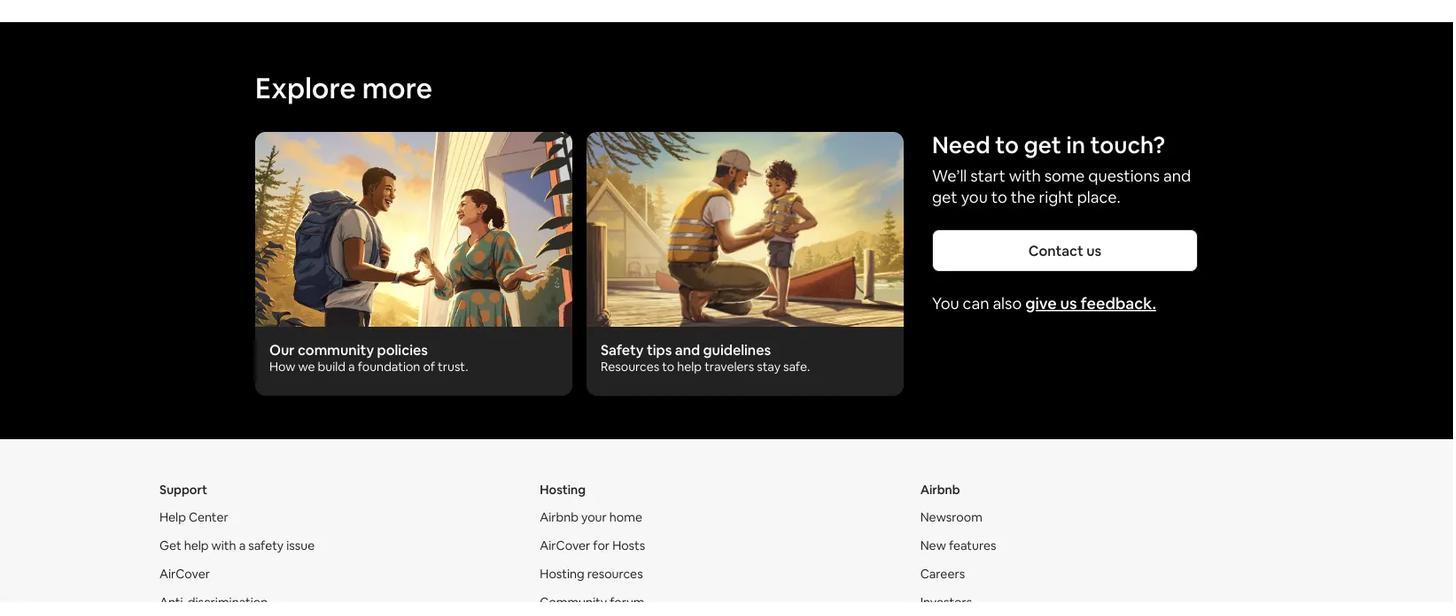Task type: describe. For each thing, give the bounding box(es) containing it.
home
[[609, 510, 642, 526]]

safety
[[601, 341, 644, 359]]

get help with a safety issue link
[[159, 538, 315, 554]]

aircover for hosts link
[[540, 538, 645, 554]]

need
[[932, 131, 990, 160]]

build
[[318, 359, 346, 375]]

0 horizontal spatial with
[[211, 538, 236, 554]]

airbnb for airbnb your home
[[540, 510, 579, 526]]

questions
[[1088, 166, 1160, 187]]

contact
[[1028, 242, 1083, 260]]

feedback.
[[1081, 294, 1156, 315]]

newsroom
[[920, 510, 982, 526]]

hosts
[[612, 538, 645, 554]]

place.
[[1077, 187, 1121, 208]]

explore more
[[255, 70, 433, 107]]

airbnb for airbnb
[[920, 482, 960, 498]]

hosting for hosting resources
[[540, 567, 584, 583]]

contact us link
[[932, 230, 1198, 272]]

more
[[362, 70, 433, 107]]

foundation
[[358, 359, 420, 375]]

resources
[[587, 567, 643, 583]]

touch?
[[1090, 131, 1165, 160]]

tips
[[647, 341, 672, 359]]

0 vertical spatial get
[[1024, 131, 1061, 160]]

a inside our community policies how we build a foundation of trust.
[[348, 359, 355, 375]]

1 horizontal spatial us
[[1086, 242, 1102, 260]]

aircover for aircover for hosts
[[540, 538, 590, 554]]

safety tips and guidelines resources to help travelers stay safe.
[[601, 341, 810, 375]]

aircover for hosts
[[540, 538, 645, 554]]

center
[[189, 510, 228, 526]]

issue
[[286, 538, 315, 554]]

travelers
[[705, 359, 754, 375]]

stay
[[757, 359, 781, 375]]

how
[[269, 359, 295, 375]]

hosting resources link
[[540, 567, 643, 583]]

and inside need to get in touch? we'll start with some questions and get you to the right place.
[[1163, 166, 1191, 187]]

right
[[1039, 187, 1074, 208]]

we
[[298, 359, 315, 375]]

some
[[1044, 166, 1085, 187]]

explore
[[255, 70, 356, 107]]

newsroom link
[[920, 510, 982, 526]]

safety
[[248, 538, 284, 554]]

new features link
[[920, 538, 996, 554]]

aircover link
[[159, 567, 210, 583]]

new
[[920, 538, 946, 554]]

1 vertical spatial help
[[184, 538, 209, 554]]

give
[[1025, 294, 1057, 315]]

help
[[159, 510, 186, 526]]

features
[[949, 538, 996, 554]]



Task type: vqa. For each thing, say whether or not it's contained in the screenshot.


Task type: locate. For each thing, give the bounding box(es) containing it.
1 horizontal spatial a
[[348, 359, 355, 375]]

airbnb
[[920, 482, 960, 498], [540, 510, 579, 526]]

of
[[423, 359, 435, 375]]

trust.
[[438, 359, 468, 375]]

careers
[[920, 567, 965, 583]]

help center
[[159, 510, 228, 526]]

1 horizontal spatial get
[[1024, 131, 1061, 160]]

0 horizontal spatial get
[[932, 187, 958, 208]]

help inside safety tips and guidelines resources to help travelers stay safe.
[[677, 359, 702, 375]]

hosting down aircover for hosts link at left bottom
[[540, 567, 584, 583]]

hosting up airbnb your home link on the bottom of the page
[[540, 482, 586, 498]]

1 vertical spatial hosting
[[540, 567, 584, 583]]

1 horizontal spatial and
[[1163, 166, 1191, 187]]

1 vertical spatial with
[[211, 538, 236, 554]]

2 hosting from the top
[[540, 567, 584, 583]]

with inside need to get in touch? we'll start with some questions and get you to the right place.
[[1009, 166, 1041, 187]]

0 vertical spatial us
[[1086, 242, 1102, 260]]

0 horizontal spatial aircover
[[159, 567, 210, 583]]

1 horizontal spatial with
[[1009, 166, 1041, 187]]

1 horizontal spatial aircover
[[540, 538, 590, 554]]

aircover
[[540, 538, 590, 554], [159, 567, 210, 583]]

0 horizontal spatial airbnb
[[540, 510, 579, 526]]

guidelines
[[703, 341, 771, 359]]

and right the 'questions'
[[1163, 166, 1191, 187]]

aircover down 'get'
[[159, 567, 210, 583]]

also
[[993, 294, 1022, 315]]

to up 'start'
[[995, 131, 1019, 160]]

1 horizontal spatial airbnb
[[920, 482, 960, 498]]

our community policies how we build a foundation of trust.
[[269, 341, 468, 375]]

get down we'll
[[932, 187, 958, 208]]

community
[[298, 341, 374, 359]]

in
[[1066, 131, 1085, 160]]

and right tips
[[675, 341, 700, 359]]

1 hosting from the top
[[540, 482, 586, 498]]

support
[[159, 482, 207, 498]]

us right give
[[1060, 294, 1077, 315]]

to
[[995, 131, 1019, 160], [991, 187, 1007, 208], [662, 359, 674, 375]]

a
[[348, 359, 355, 375], [239, 538, 246, 554]]

you
[[932, 294, 959, 315]]

safe.
[[783, 359, 810, 375]]

you
[[961, 187, 988, 208]]

0 vertical spatial aircover
[[540, 538, 590, 554]]

aircover left for
[[540, 538, 590, 554]]

0 vertical spatial to
[[995, 131, 1019, 160]]

airbnb your home link
[[540, 510, 642, 526]]

1 horizontal spatial help
[[677, 359, 702, 375]]

help right tips
[[677, 359, 702, 375]]

2 vertical spatial to
[[662, 359, 674, 375]]

contact us
[[1028, 242, 1102, 260]]

us right contact
[[1086, 242, 1102, 260]]

0 horizontal spatial help
[[184, 538, 209, 554]]

us
[[1086, 242, 1102, 260], [1060, 294, 1077, 315]]

policies
[[377, 341, 428, 359]]

to right resources
[[662, 359, 674, 375]]

1 vertical spatial aircover
[[159, 567, 210, 583]]

hosting for hosting
[[540, 482, 586, 498]]

get left in
[[1024, 131, 1061, 160]]

0 vertical spatial airbnb
[[920, 482, 960, 498]]

0 vertical spatial hosting
[[540, 482, 586, 498]]

for
[[593, 538, 610, 554]]

0 vertical spatial help
[[677, 359, 702, 375]]

we'll
[[932, 166, 967, 187]]

our
[[269, 341, 295, 359]]

a right build
[[348, 359, 355, 375]]

to inside safety tips and guidelines resources to help travelers stay safe.
[[662, 359, 674, 375]]

with
[[1009, 166, 1041, 187], [211, 538, 236, 554]]

1 vertical spatial a
[[239, 538, 246, 554]]

and inside safety tips and guidelines resources to help travelers stay safe.
[[675, 341, 700, 359]]

hosting
[[540, 482, 586, 498], [540, 567, 584, 583]]

0 horizontal spatial and
[[675, 341, 700, 359]]

get help with a safety issue
[[159, 538, 315, 554]]

with up the
[[1009, 166, 1041, 187]]

can
[[963, 294, 989, 315]]

airbnb left your
[[540, 510, 579, 526]]

0 vertical spatial and
[[1163, 166, 1191, 187]]

you can also give us feedback.
[[932, 294, 1156, 315]]

a left safety
[[239, 538, 246, 554]]

to left the
[[991, 187, 1007, 208]]

0 horizontal spatial a
[[239, 538, 246, 554]]

help center link
[[159, 510, 228, 526]]

airbnb your home
[[540, 510, 642, 526]]

get
[[1024, 131, 1061, 160], [932, 187, 958, 208]]

need to get in touch? we'll start with some questions and get you to the right place.
[[932, 131, 1191, 208]]

1 vertical spatial us
[[1060, 294, 1077, 315]]

1 vertical spatial to
[[991, 187, 1007, 208]]

with down center
[[211, 538, 236, 554]]

0 vertical spatial with
[[1009, 166, 1041, 187]]

help
[[677, 359, 702, 375], [184, 538, 209, 554]]

get
[[159, 538, 181, 554]]

give us feedback. link
[[1025, 294, 1156, 315]]

resources
[[601, 359, 659, 375]]

your
[[581, 510, 607, 526]]

0 vertical spatial a
[[348, 359, 355, 375]]

and
[[1163, 166, 1191, 187], [675, 341, 700, 359]]

the
[[1011, 187, 1035, 208]]

0 horizontal spatial us
[[1060, 294, 1077, 315]]

1 vertical spatial airbnb
[[540, 510, 579, 526]]

1 vertical spatial get
[[932, 187, 958, 208]]

careers link
[[920, 567, 965, 583]]

start
[[970, 166, 1006, 187]]

hosting resources
[[540, 567, 643, 583]]

help right 'get'
[[184, 538, 209, 554]]

new features
[[920, 538, 996, 554]]

1 vertical spatial and
[[675, 341, 700, 359]]

airbnb up newsroom link
[[920, 482, 960, 498]]

aircover for aircover 'link'
[[159, 567, 210, 583]]



